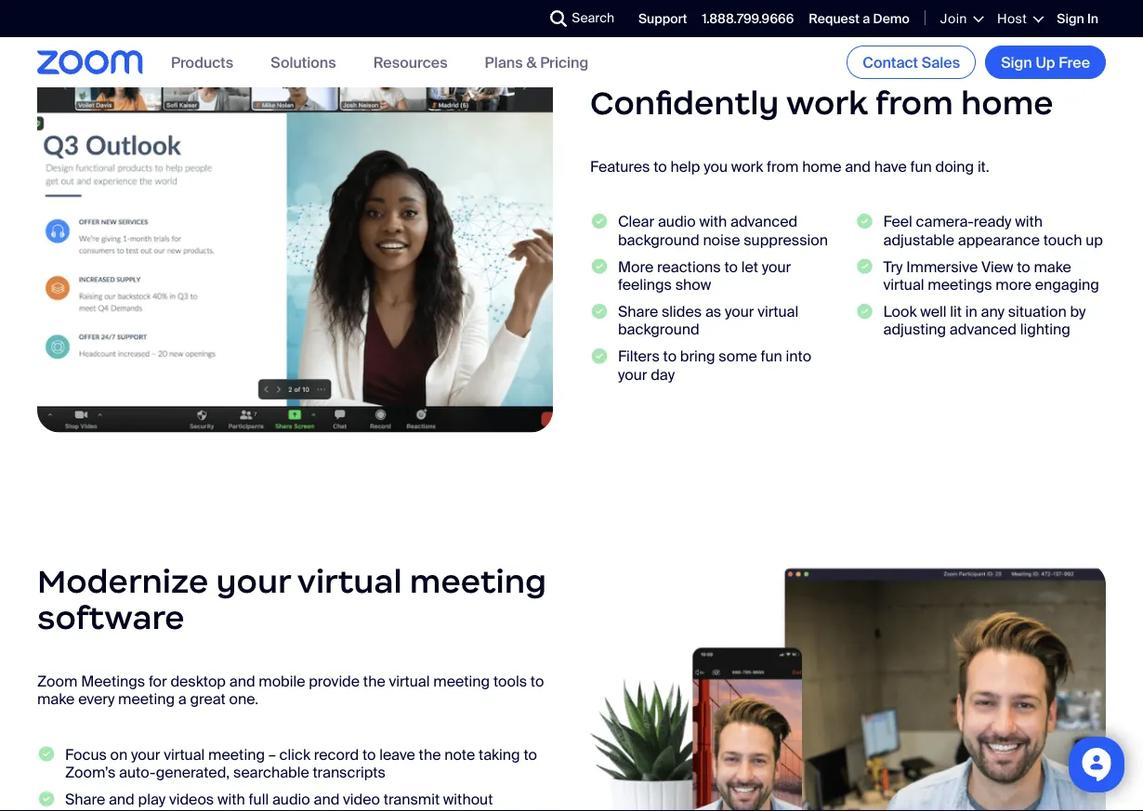 Task type: locate. For each thing, give the bounding box(es) containing it.
appearance
[[958, 230, 1040, 250]]

as
[[706, 302, 722, 322]]

background up more
[[618, 230, 700, 250]]

confidently
[[590, 83, 780, 123]]

let
[[742, 257, 759, 277]]

feel
[[884, 212, 913, 232]]

up
[[1086, 230, 1104, 250]]

1 vertical spatial a
[[178, 690, 187, 710]]

share for share and play videos with full audio and video transmit without uploading the content
[[65, 790, 105, 810]]

0 vertical spatial a
[[863, 10, 871, 27]]

1 vertical spatial sign
[[1002, 53, 1033, 72]]

with inside feel camera-ready with adjustable appearance touch up
[[1016, 212, 1043, 232]]

share down "zoom's"
[[65, 790, 105, 810]]

feelings
[[618, 275, 672, 295]]

1 horizontal spatial sign
[[1058, 10, 1085, 27]]

audio
[[658, 212, 696, 232], [272, 790, 310, 810]]

sign inside sign up free link
[[1002, 53, 1033, 72]]

to left "let"
[[725, 257, 738, 277]]

engaging
[[1036, 275, 1100, 295]]

advanced inside look well lit in any situation by adjusting advanced lighting
[[950, 320, 1017, 340]]

0 vertical spatial background
[[618, 230, 700, 250]]

–
[[268, 745, 276, 765]]

1 vertical spatial home
[[803, 157, 842, 177]]

contact sales
[[863, 53, 961, 72]]

from
[[876, 83, 954, 123], [767, 157, 799, 177]]

work right you
[[732, 157, 764, 177]]

1 vertical spatial fun
[[761, 347, 783, 367]]

clear audio with advanced background noise suppression
[[618, 212, 828, 250]]

1 horizontal spatial audio
[[658, 212, 696, 232]]

1 vertical spatial the
[[419, 745, 441, 765]]

from down the contact sales link
[[876, 83, 954, 123]]

advanced down meetings on the top of the page
[[950, 320, 1017, 340]]

share for share slides as your virtual background
[[618, 302, 658, 322]]

click
[[280, 745, 311, 765]]

a left demo
[[863, 10, 871, 27]]

the down auto-
[[136, 808, 159, 812]]

your inside modernize your virtual meeting software
[[216, 562, 291, 603]]

0 vertical spatial home
[[961, 83, 1054, 123]]

0 vertical spatial share
[[618, 302, 658, 322]]

and left play
[[109, 790, 135, 810]]

0 vertical spatial work
[[787, 83, 868, 123]]

video
[[343, 790, 380, 810]]

0 horizontal spatial sign
[[1002, 53, 1033, 72]]

home down up
[[961, 83, 1054, 123]]

2 vertical spatial the
[[136, 808, 159, 812]]

home
[[961, 83, 1054, 123], [803, 157, 842, 177]]

advanced up "let"
[[731, 212, 798, 232]]

0 vertical spatial advanced
[[731, 212, 798, 232]]

2 background from the top
[[618, 320, 700, 340]]

the
[[363, 673, 386, 692], [419, 745, 441, 765], [136, 808, 159, 812]]

in
[[1088, 10, 1099, 27]]

to left the bring
[[663, 347, 677, 367]]

great
[[190, 690, 226, 710]]

1 horizontal spatial advanced
[[950, 320, 1017, 340]]

fun left 'into'
[[761, 347, 783, 367]]

into
[[786, 347, 812, 367]]

with
[[700, 212, 727, 232], [1016, 212, 1043, 232], [218, 790, 245, 810]]

0 vertical spatial from
[[876, 83, 954, 123]]

immersive
[[907, 257, 978, 277]]

a left great
[[178, 690, 187, 710]]

fun inside filters to bring some fun into your day
[[761, 347, 783, 367]]

2 horizontal spatial the
[[419, 745, 441, 765]]

1 vertical spatial background
[[618, 320, 700, 340]]

1.888.799.9666 link
[[702, 10, 794, 27]]

1 vertical spatial from
[[767, 157, 799, 177]]

share down feelings
[[618, 302, 658, 322]]

to right view
[[1017, 257, 1031, 277]]

sign left up
[[1002, 53, 1033, 72]]

record
[[314, 745, 359, 765]]

background
[[618, 230, 700, 250], [618, 320, 700, 340]]

slides
[[662, 302, 702, 322]]

modernize
[[37, 562, 209, 603]]

sign for sign up free
[[1002, 53, 1033, 72]]

make down touch
[[1034, 257, 1072, 277]]

1 horizontal spatial share
[[618, 302, 658, 322]]

0 horizontal spatial work
[[732, 157, 764, 177]]

share inside share and play videos with full audio and video transmit without uploading the content
[[65, 790, 105, 810]]

make inside 'zoom meetings for desktop and mobile provide the virtual meeting tools to make every meeting a great one.'
[[37, 690, 75, 710]]

make
[[1034, 257, 1072, 277], [37, 690, 75, 710]]

audio right the clear
[[658, 212, 696, 232]]

to inside filters to bring some fun into your day
[[663, 347, 677, 367]]

make inside "try immersive view to make virtual meetings more engaging"
[[1034, 257, 1072, 277]]

suppression
[[744, 230, 828, 250]]

plans & pricing link
[[485, 52, 589, 72]]

1 horizontal spatial the
[[363, 673, 386, 692]]

sign in
[[1058, 10, 1099, 27]]

0 horizontal spatial a
[[178, 690, 187, 710]]

0 horizontal spatial with
[[218, 790, 245, 810]]

meeting inside focus on your virtual meeting – click record to leave the note taking to zoom's auto-generated, searchable transcripts
[[208, 745, 265, 765]]

audio right full
[[272, 790, 310, 810]]

the inside share and play videos with full audio and video transmit without uploading the content
[[136, 808, 159, 812]]

make left every
[[37, 690, 75, 710]]

1 vertical spatial share
[[65, 790, 105, 810]]

with inside share and play videos with full audio and video transmit without uploading the content
[[218, 790, 245, 810]]

background inside share slides as your virtual background
[[618, 320, 700, 340]]

adjustable
[[884, 230, 955, 250]]

request a demo
[[809, 10, 910, 27]]

1 horizontal spatial home
[[961, 83, 1054, 123]]

the right "provide"
[[363, 673, 386, 692]]

1 vertical spatial audio
[[272, 790, 310, 810]]

work from home image
[[37, 46, 553, 433]]

zoom meetings for desktop and mobile provide the virtual meeting tools to make every meeting a great one.
[[37, 673, 544, 710]]

bring
[[680, 347, 716, 367]]

0 horizontal spatial fun
[[761, 347, 783, 367]]

1 horizontal spatial with
[[700, 212, 727, 232]]

None search field
[[483, 4, 555, 33]]

0 horizontal spatial home
[[803, 157, 842, 177]]

2 horizontal spatial with
[[1016, 212, 1043, 232]]

0 vertical spatial audio
[[658, 212, 696, 232]]

by
[[1071, 302, 1086, 322]]

without
[[443, 790, 493, 810]]

a
[[863, 10, 871, 27], [178, 690, 187, 710]]

zoom's
[[65, 763, 116, 783]]

0 vertical spatial the
[[363, 673, 386, 692]]

fun right the 'have'
[[911, 157, 932, 177]]

background inside clear audio with advanced background noise suppression
[[618, 230, 700, 250]]

0 vertical spatial make
[[1034, 257, 1072, 277]]

your inside more reactions to let your feelings show
[[762, 257, 791, 277]]

share and play videos with full audio and video transmit without uploading the content
[[65, 790, 493, 812]]

home down confidently work from home
[[803, 157, 842, 177]]

your inside focus on your virtual meeting – click record to leave the note taking to zoom's auto-generated, searchable transcripts
[[131, 745, 160, 765]]

any
[[981, 302, 1005, 322]]

to right tools
[[531, 673, 544, 692]]

sign left in
[[1058, 10, 1085, 27]]

and right great
[[229, 673, 255, 692]]

background up filters
[[618, 320, 700, 340]]

0 horizontal spatial audio
[[272, 790, 310, 810]]

1 vertical spatial make
[[37, 690, 75, 710]]

solutions
[[271, 52, 336, 72]]

and left the 'have'
[[845, 157, 871, 177]]

the left note
[[419, 745, 441, 765]]

support
[[639, 10, 688, 27]]

with left full
[[218, 790, 245, 810]]

1 vertical spatial work
[[732, 157, 764, 177]]

virtual inside 'zoom meetings for desktop and mobile provide the virtual meeting tools to make every meeting a great one.'
[[389, 673, 430, 692]]

host
[[998, 10, 1028, 27]]

contact
[[863, 53, 919, 72]]

reactions
[[657, 257, 721, 277]]

meeting
[[410, 562, 547, 603], [434, 673, 490, 692], [118, 690, 175, 710], [208, 745, 265, 765]]

0 horizontal spatial share
[[65, 790, 105, 810]]

share inside share slides as your virtual background
[[618, 302, 658, 322]]

request
[[809, 10, 860, 27]]

your inside share slides as your virtual background
[[725, 302, 754, 322]]

1 horizontal spatial work
[[787, 83, 868, 123]]

work
[[787, 83, 868, 123], [732, 157, 764, 177]]

&
[[527, 52, 537, 72]]

meetings
[[928, 275, 993, 295]]

with right ready
[[1016, 212, 1043, 232]]

transcripts
[[313, 763, 386, 783]]

0 vertical spatial sign
[[1058, 10, 1085, 27]]

0 horizontal spatial advanced
[[731, 212, 798, 232]]

meeting inside modernize your virtual meeting software
[[410, 562, 547, 603]]

with up the reactions
[[700, 212, 727, 232]]

0 horizontal spatial the
[[136, 808, 159, 812]]

1.888.799.9666
[[702, 10, 794, 27]]

advanced
[[731, 212, 798, 232], [950, 320, 1017, 340]]

audio inside clear audio with advanced background noise suppression
[[658, 212, 696, 232]]

request a demo link
[[809, 10, 910, 27]]

to right 'taking'
[[524, 745, 537, 765]]

0 vertical spatial fun
[[911, 157, 932, 177]]

from right you
[[767, 157, 799, 177]]

1 horizontal spatial make
[[1034, 257, 1072, 277]]

1 background from the top
[[618, 230, 700, 250]]

0 horizontal spatial make
[[37, 690, 75, 710]]

1 vertical spatial advanced
[[950, 320, 1017, 340]]

1 horizontal spatial fun
[[911, 157, 932, 177]]

to inside "try immersive view to make virtual meetings more engaging"
[[1017, 257, 1031, 277]]

to
[[654, 157, 667, 177], [725, 257, 738, 277], [1017, 257, 1031, 277], [663, 347, 677, 367], [531, 673, 544, 692], [363, 745, 376, 765], [524, 745, 537, 765]]

work up features to help you work from home and have fun doing it.
[[787, 83, 868, 123]]



Task type: vqa. For each thing, say whether or not it's contained in the screenshot.
the rightmost the 'Explore'
no



Task type: describe. For each thing, give the bounding box(es) containing it.
pricing
[[540, 52, 589, 72]]

join button
[[941, 10, 983, 27]]

share slides as your virtual background
[[618, 302, 799, 340]]

up
[[1036, 53, 1056, 72]]

feel camera-ready with adjustable appearance touch up
[[884, 212, 1104, 250]]

focus
[[65, 745, 107, 765]]

features to help you work from home and have fun doing it.
[[590, 157, 990, 177]]

filters
[[618, 347, 660, 367]]

ready
[[974, 212, 1012, 232]]

your inside filters to bring some fun into your day
[[618, 365, 648, 385]]

and left video
[[314, 790, 340, 810]]

free
[[1059, 53, 1091, 72]]

more
[[996, 275, 1032, 295]]

you
[[704, 157, 728, 177]]

for
[[149, 673, 167, 692]]

content
[[162, 808, 215, 812]]

lit
[[951, 302, 962, 322]]

sign up free
[[1002, 53, 1091, 72]]

virtual inside modernize your virtual meeting software
[[297, 562, 402, 603]]

adjusting
[[884, 320, 947, 340]]

meetings
[[81, 673, 145, 692]]

zoom
[[37, 673, 78, 692]]

camera-
[[916, 212, 974, 232]]

products button
[[171, 52, 234, 72]]

to left leave
[[363, 745, 376, 765]]

one.
[[229, 690, 259, 710]]

play
[[138, 790, 166, 810]]

virtual inside focus on your virtual meeting – click record to leave the note taking to zoom's auto-generated, searchable transcripts
[[164, 745, 205, 765]]

in
[[966, 302, 978, 322]]

1 horizontal spatial a
[[863, 10, 871, 27]]

a inside 'zoom meetings for desktop and mobile provide the virtual meeting tools to make every meeting a great one.'
[[178, 690, 187, 710]]

on
[[110, 745, 128, 765]]

searchable
[[233, 763, 309, 783]]

it.
[[978, 157, 990, 177]]

and inside 'zoom meetings for desktop and mobile provide the virtual meeting tools to make every meeting a great one.'
[[229, 673, 255, 692]]

virtual inside share slides as your virtual background
[[758, 302, 799, 322]]

the inside 'zoom meetings for desktop and mobile provide the virtual meeting tools to make every meeting a great one.'
[[363, 673, 386, 692]]

to inside more reactions to let your feelings show
[[725, 257, 738, 277]]

advanced inside clear audio with advanced background noise suppression
[[731, 212, 798, 232]]

day
[[651, 365, 675, 385]]

contact sales link
[[847, 46, 976, 79]]

modernize your virtual meeting software
[[37, 562, 547, 638]]

try immersive view to make virtual meetings more engaging
[[884, 257, 1100, 295]]

note
[[445, 745, 475, 765]]

more
[[618, 257, 654, 277]]

mobile
[[259, 673, 305, 692]]

lighting
[[1021, 320, 1071, 340]]

demo
[[874, 10, 910, 27]]

software
[[37, 598, 185, 638]]

1 horizontal spatial from
[[876, 83, 954, 123]]

zoom logo image
[[37, 50, 143, 74]]

view
[[982, 257, 1014, 277]]

more reactions to let your feelings show
[[618, 257, 791, 295]]

confidently work from home
[[590, 83, 1054, 123]]

help
[[671, 157, 701, 177]]

look
[[884, 302, 917, 322]]

sales
[[922, 53, 961, 72]]

sign up free link
[[986, 46, 1106, 79]]

well
[[921, 302, 947, 322]]

taking
[[479, 745, 520, 765]]

the inside focus on your virtual meeting – click record to leave the note taking to zoom's auto-generated, searchable transcripts
[[419, 745, 441, 765]]

products
[[171, 52, 234, 72]]

focus on your virtual meeting – click record to leave the note taking to zoom's auto-generated, searchable transcripts
[[65, 745, 537, 783]]

generated,
[[156, 763, 230, 783]]

with inside clear audio with advanced background noise suppression
[[700, 212, 727, 232]]

auto-
[[119, 763, 156, 783]]

have
[[875, 157, 907, 177]]

features
[[590, 157, 650, 177]]

search image
[[551, 10, 567, 27]]

touch
[[1044, 230, 1083, 250]]

0 horizontal spatial from
[[767, 157, 799, 177]]

resources button
[[373, 52, 448, 72]]

situation
[[1009, 302, 1067, 322]]

transmit
[[384, 790, 440, 810]]

join
[[941, 10, 968, 27]]

videos
[[169, 790, 214, 810]]

doing
[[936, 157, 975, 177]]

desktop
[[171, 673, 226, 692]]

to inside 'zoom meetings for desktop and mobile provide the virtual meeting tools to make every meeting a great one.'
[[531, 673, 544, 692]]

show
[[676, 275, 711, 295]]

some
[[719, 347, 758, 367]]

provide
[[309, 673, 360, 692]]

try
[[884, 257, 903, 277]]

every
[[78, 690, 115, 710]]

audio inside share and play videos with full audio and video transmit without uploading the content
[[272, 790, 310, 810]]

sign for sign in
[[1058, 10, 1085, 27]]

search image
[[551, 10, 567, 27]]

to left the help
[[654, 157, 667, 177]]

virtual inside "try immersive view to make virtual meetings more engaging"
[[884, 275, 925, 295]]

full
[[249, 790, 269, 810]]

solutions button
[[271, 52, 336, 72]]

support link
[[639, 10, 688, 27]]

meetings software image
[[590, 563, 1106, 812]]

uploading
[[65, 808, 133, 812]]

sign in link
[[1058, 10, 1099, 27]]

plans
[[485, 52, 523, 72]]

tools
[[494, 673, 527, 692]]

host button
[[998, 10, 1043, 27]]



